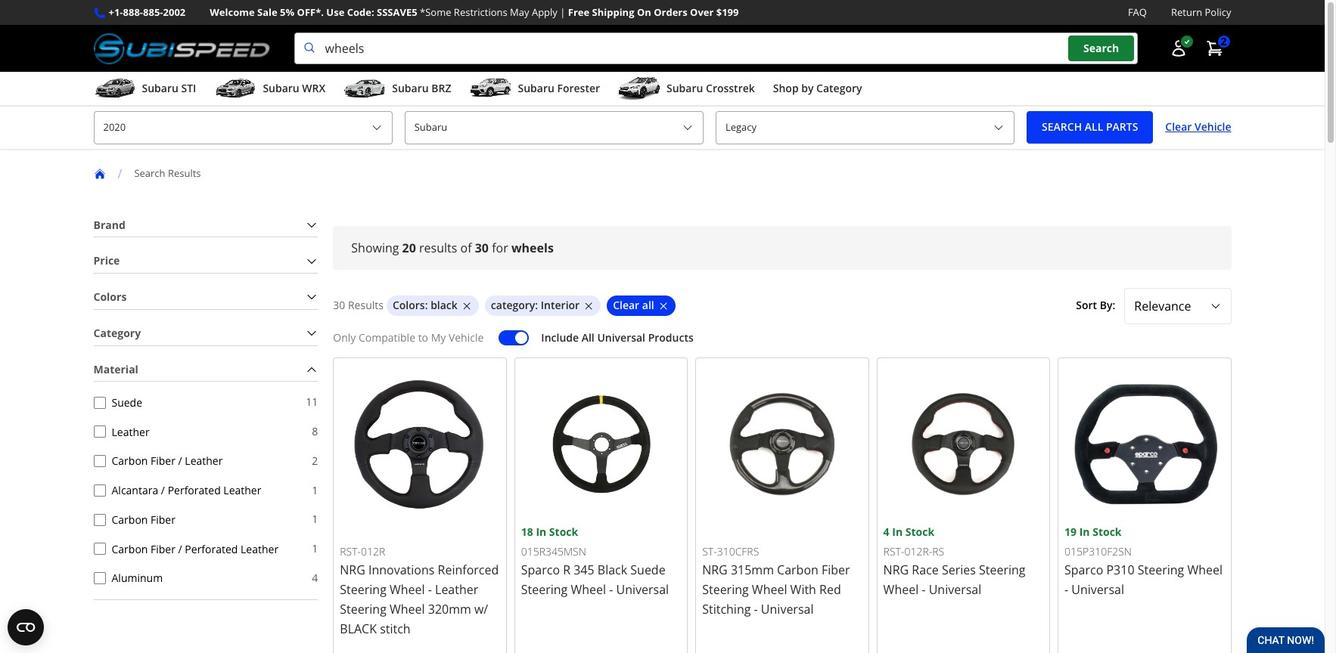 Task type: vqa. For each thing, say whether or not it's contained in the screenshot.
2 Button
yes



Task type: locate. For each thing, give the bounding box(es) containing it.
colors : black
[[393, 298, 458, 313]]

0 horizontal spatial :
[[425, 298, 428, 313]]

+1-888-885-2002
[[109, 5, 186, 19]]

0 vertical spatial perforated
[[168, 484, 221, 498]]

clear inside button
[[1165, 120, 1192, 134]]

2 sparco from the left
[[1065, 562, 1103, 579]]

subaru left wrx on the left of the page
[[263, 81, 299, 95]]

return policy link
[[1171, 5, 1231, 21]]

carbon up with
[[777, 562, 818, 579]]

select make image
[[682, 122, 694, 134]]

subaru left brz
[[392, 81, 429, 95]]

- inside 19 in stock 015p310f2sn sparco p310 steering wheel - universal
[[1065, 582, 1068, 599]]

only
[[333, 331, 356, 345]]

1 vertical spatial 4
[[312, 571, 318, 585]]

1 horizontal spatial search
[[1083, 41, 1119, 56]]

*some restrictions may apply | free shipping on orders over $199
[[420, 5, 739, 19]]

subispeed logo image
[[93, 33, 270, 64]]

leather
[[112, 425, 150, 439], [185, 454, 223, 469], [223, 484, 261, 498], [241, 542, 279, 557], [435, 582, 478, 599]]

1 nrg from the left
[[340, 562, 365, 579]]

colors up only compatible to my vehicle
[[393, 298, 425, 313]]

nrg for nrg 315mm carbon fiber steering wheel with red stitching - universal
[[702, 562, 728, 579]]

sssave5
[[377, 5, 417, 19]]

subaru crosstrek button
[[618, 75, 755, 105]]

black
[[340, 621, 377, 638]]

search for search results
[[134, 166, 165, 180]]

nrg down st-
[[702, 562, 728, 579]]

in inside the 4 in stock rst-012r-rs nrg race series steering wheel - universal
[[892, 525, 903, 540]]

universal right all
[[597, 331, 645, 345]]

0 vertical spatial results
[[168, 166, 201, 180]]

1 rst- from the left
[[340, 544, 361, 559]]

1 vertical spatial suede
[[630, 562, 666, 579]]

subaru forester
[[518, 81, 600, 95]]

1 vertical spatial perforated
[[185, 542, 238, 557]]

rst- inside the 4 in stock rst-012r-rs nrg race series steering wheel - universal
[[883, 544, 904, 559]]

subaru
[[142, 81, 178, 95], [263, 81, 299, 95], [392, 81, 429, 95], [518, 81, 554, 95], [667, 81, 703, 95]]

nrg 315mm carbon fiber steering wheel with red stitching - universal image
[[702, 365, 862, 525]]

apply
[[532, 5, 557, 19]]

nrg down '012r'
[[340, 562, 365, 579]]

2 rst- from the left
[[883, 544, 904, 559]]

/ up alcantara / perforated leather
[[178, 454, 182, 469]]

open widget image
[[8, 610, 44, 646]]

3 nrg from the left
[[883, 562, 909, 579]]

3 1 from the top
[[312, 542, 318, 556]]

1 horizontal spatial colors
[[393, 298, 425, 313]]

perforated
[[168, 484, 221, 498], [185, 542, 238, 557]]

on
[[637, 5, 651, 19]]

colors button
[[93, 286, 318, 309]]

a subaru brz thumbnail image image
[[344, 77, 386, 100]]

subaru forester button
[[469, 75, 600, 105]]

0 vertical spatial clear
[[1165, 120, 1192, 134]]

1 vertical spatial category
[[93, 326, 141, 340]]

nrg innovations reinforced steering wheel - leather steering wheel 320mm w/ black stitch image
[[340, 365, 500, 525]]

2 inside button
[[1221, 34, 1227, 49]]

a subaru crosstrek thumbnail image image
[[618, 77, 661, 100]]

stock inside the 4 in stock rst-012r-rs nrg race series steering wheel - universal
[[905, 525, 934, 540]]

1 horizontal spatial suede
[[630, 562, 666, 579]]

Select Year button
[[93, 111, 392, 144]]

innovations
[[368, 562, 435, 579]]

by
[[801, 81, 814, 95]]

stock up 012r-
[[905, 525, 934, 540]]

compatible
[[359, 331, 415, 345]]

1 horizontal spatial in
[[892, 525, 903, 540]]

2 horizontal spatial nrg
[[883, 562, 909, 579]]

stock inside 18 in stock 015r345msn sparco r 345 black suede steering wheel - universal
[[549, 525, 578, 540]]

universal inside the 4 in stock rst-012r-rs nrg race series steering wheel - universal
[[929, 582, 981, 599]]

clear for clear vehicle
[[1165, 120, 1192, 134]]

nrg
[[340, 562, 365, 579], [702, 562, 728, 579], [883, 562, 909, 579]]

faq
[[1128, 5, 1147, 19]]

2 horizontal spatial in
[[1079, 525, 1090, 540]]

use
[[326, 5, 345, 19]]

select year image
[[370, 122, 383, 134]]

suede
[[112, 396, 142, 410], [630, 562, 666, 579]]

select... image
[[1209, 300, 1221, 312]]

1 horizontal spatial clear
[[1165, 120, 1192, 134]]

category : interior
[[491, 298, 580, 313]]

30 up only
[[333, 298, 345, 313]]

30 right of
[[475, 240, 489, 256]]

fiber down the carbon fiber
[[151, 542, 175, 557]]

sparco down 015r345msn at the bottom of the page
[[521, 562, 560, 579]]

wheels
[[511, 240, 554, 256]]

material button
[[93, 358, 318, 382]]

subaru up select make icon
[[667, 81, 703, 95]]

fiber down alcantara / perforated leather
[[151, 513, 175, 527]]

stock for rs
[[905, 525, 934, 540]]

1 horizontal spatial stock
[[905, 525, 934, 540]]

0 vertical spatial vehicle
[[1195, 120, 1231, 134]]

race
[[912, 562, 939, 579]]

3 in from the left
[[1079, 525, 1090, 540]]

- right stitching on the right bottom of page
[[754, 602, 758, 618]]

welcome sale 5% off*. use code: sssave5
[[210, 5, 417, 19]]

1 vertical spatial 1
[[312, 512, 318, 527]]

results for search results
[[168, 166, 201, 180]]

1 horizontal spatial :
[[535, 298, 538, 313]]

30
[[475, 240, 489, 256], [333, 298, 345, 313]]

1 subaru from the left
[[142, 81, 178, 95]]

subaru left sti
[[142, 81, 178, 95]]

0 horizontal spatial colors
[[93, 290, 127, 304]]

1 stock from the left
[[549, 525, 578, 540]]

nrg inside the 4 in stock rst-012r-rs nrg race series steering wheel - universal
[[883, 562, 909, 579]]

2 down 8
[[312, 454, 318, 468]]

clear left all
[[613, 298, 639, 313]]

forester
[[557, 81, 600, 95]]

2 in from the left
[[892, 525, 903, 540]]

carbon right carbon fiber / perforated leather button
[[112, 542, 148, 557]]

sparco down the 015p310f2sn
[[1065, 562, 1103, 579]]

wheel inside 19 in stock 015p310f2sn sparco p310 steering wheel - universal
[[1187, 562, 1223, 579]]

- down the 015p310f2sn
[[1065, 582, 1068, 599]]

universal inside st-310cfrs nrg 315mm carbon fiber steering wheel with red stitching - universal
[[761, 602, 814, 618]]

0 horizontal spatial 30
[[333, 298, 345, 313]]

1 : from the left
[[425, 298, 428, 313]]

2002
[[163, 5, 186, 19]]

2 down "policy" at the top right
[[1221, 34, 1227, 49]]

fiber for carbon fiber
[[151, 513, 175, 527]]

18 in stock 015r345msn sparco r 345 black suede steering wheel - universal
[[521, 525, 669, 599]]

nrg inside 'rst-012r nrg innovations reinforced steering wheel - leather steering wheel 320mm w/ black stitch'
[[340, 562, 365, 579]]

1 horizontal spatial vehicle
[[1195, 120, 1231, 134]]

1 horizontal spatial rst-
[[883, 544, 904, 559]]

0 horizontal spatial in
[[536, 525, 546, 540]]

/ right the alcantara
[[161, 484, 165, 498]]

products
[[648, 331, 694, 345]]

2 button
[[1198, 33, 1231, 64]]

0 horizontal spatial suede
[[112, 396, 142, 410]]

colors for colors : black
[[393, 298, 425, 313]]

/ down alcantara / perforated leather
[[178, 542, 182, 557]]

steering inside 19 in stock 015p310f2sn sparco p310 steering wheel - universal
[[1138, 562, 1184, 579]]

/
[[118, 165, 122, 182], [178, 454, 182, 469], [161, 484, 165, 498], [178, 542, 182, 557]]

search results link
[[134, 166, 213, 180]]

0 vertical spatial 30
[[475, 240, 489, 256]]

fiber up alcantara / perforated leather
[[151, 454, 175, 469]]

fiber for carbon fiber / perforated leather
[[151, 542, 175, 557]]

brand
[[93, 218, 125, 232]]

subaru crosstrek
[[667, 81, 755, 95]]

0 horizontal spatial 2
[[312, 454, 318, 468]]

0 horizontal spatial clear
[[613, 298, 639, 313]]

parts
[[1106, 120, 1138, 134]]

1 sparco from the left
[[521, 562, 560, 579]]

1 horizontal spatial sparco
[[1065, 562, 1103, 579]]

in for sparco p310 steering wheel - universal
[[1079, 525, 1090, 540]]

1 horizontal spatial 2
[[1221, 34, 1227, 49]]

search input field
[[294, 33, 1138, 64]]

showing 20 results of 30 for wheels
[[351, 240, 554, 256]]

sparco p310 steering wheel - universal image
[[1065, 365, 1225, 525]]

suede right suede button
[[112, 396, 142, 410]]

sort by:
[[1076, 298, 1115, 313]]

subaru for subaru forester
[[518, 81, 554, 95]]

carbon up the alcantara
[[112, 454, 148, 469]]

colors inside dropdown button
[[93, 290, 127, 304]]

2 nrg from the left
[[702, 562, 728, 579]]

vehicle
[[1195, 120, 1231, 134], [449, 331, 484, 345]]

stock up the 015p310f2sn
[[1093, 525, 1122, 540]]

results for 30 results
[[348, 298, 384, 313]]

steering inside 18 in stock 015r345msn sparco r 345 black suede steering wheel - universal
[[521, 582, 568, 599]]

0 horizontal spatial search
[[134, 166, 165, 180]]

1 horizontal spatial results
[[348, 298, 384, 313]]

search button
[[1068, 36, 1134, 61]]

suede right black
[[630, 562, 666, 579]]

/ right the home icon
[[118, 165, 122, 182]]

a subaru sti thumbnail image image
[[93, 77, 136, 100]]

1 1 from the top
[[312, 483, 318, 497]]

category left interior
[[491, 298, 535, 313]]

nrg inside st-310cfrs nrg 315mm carbon fiber steering wheel with red stitching - universal
[[702, 562, 728, 579]]

1 horizontal spatial category
[[491, 298, 535, 313]]

by:
[[1100, 298, 1115, 313]]

2 horizontal spatial stock
[[1093, 525, 1122, 540]]

0 horizontal spatial rst-
[[340, 544, 361, 559]]

results up compatible at bottom left
[[348, 298, 384, 313]]

in inside 18 in stock 015r345msn sparco r 345 black suede steering wheel - universal
[[536, 525, 546, 540]]

2 vertical spatial 1
[[312, 542, 318, 556]]

4 inside the 4 in stock rst-012r-rs nrg race series steering wheel - universal
[[883, 525, 889, 540]]

universal down black
[[616, 582, 669, 599]]

carbon down the alcantara
[[112, 513, 148, 527]]

sort
[[1076, 298, 1097, 313]]

shipping
[[592, 5, 634, 19]]

steering inside st-310cfrs nrg 315mm carbon fiber steering wheel with red stitching - universal
[[702, 582, 749, 599]]

4
[[883, 525, 889, 540], [312, 571, 318, 585]]

1 in from the left
[[536, 525, 546, 540]]

012r-
[[904, 544, 932, 559]]

interior
[[541, 298, 580, 313]]

Alcantara / Perforated Leather button
[[93, 485, 106, 497]]

1 horizontal spatial 4
[[883, 525, 889, 540]]

1 vertical spatial results
[[348, 298, 384, 313]]

wheel inside st-310cfrs nrg 315mm carbon fiber steering wheel with red stitching - universal
[[752, 582, 787, 599]]

carbon for carbon fiber / perforated leather
[[112, 542, 148, 557]]

wrx
[[302, 81, 326, 95]]

1 vertical spatial clear
[[613, 298, 639, 313]]

5 subaru from the left
[[667, 81, 703, 95]]

sparco
[[521, 562, 560, 579], [1065, 562, 1103, 579]]

- inside the 4 in stock rst-012r-rs nrg race series steering wheel - universal
[[922, 582, 926, 599]]

0 horizontal spatial nrg
[[340, 562, 365, 579]]

category inside dropdown button
[[93, 326, 141, 340]]

- inside 18 in stock 015r345msn sparco r 345 black suede steering wheel - universal
[[609, 582, 613, 599]]

with
[[790, 582, 816, 599]]

2 : from the left
[[535, 298, 538, 313]]

results up the brand dropdown button
[[168, 166, 201, 180]]

showing
[[351, 240, 399, 256]]

search all parts
[[1042, 120, 1138, 134]]

: left interior
[[535, 298, 538, 313]]

Suede button
[[93, 397, 106, 409]]

1 vertical spatial search
[[134, 166, 165, 180]]

0 horizontal spatial results
[[168, 166, 201, 180]]

0 vertical spatial 2
[[1221, 34, 1227, 49]]

restrictions
[[454, 5, 507, 19]]

1 vertical spatial vehicle
[[449, 331, 484, 345]]

sparco inside 19 in stock 015p310f2sn sparco p310 steering wheel - universal
[[1065, 562, 1103, 579]]

2 subaru from the left
[[263, 81, 299, 95]]

include
[[541, 331, 579, 345]]

sparco inside 18 in stock 015r345msn sparco r 345 black suede steering wheel - universal
[[521, 562, 560, 579]]

- up 320mm at bottom
[[428, 582, 432, 599]]

colors down price
[[93, 290, 127, 304]]

315mm
[[731, 562, 774, 579]]

4 subaru from the left
[[518, 81, 554, 95]]

0 horizontal spatial stock
[[549, 525, 578, 540]]

include all universal products
[[541, 331, 694, 345]]

colors
[[93, 290, 127, 304], [393, 298, 425, 313]]

Select... button
[[1124, 288, 1231, 325]]

4 for 4
[[312, 571, 318, 585]]

crosstrek
[[706, 81, 755, 95]]

20
[[402, 240, 416, 256]]

2 1 from the top
[[312, 512, 318, 527]]

fiber up red
[[822, 562, 850, 579]]

search
[[1083, 41, 1119, 56], [134, 166, 165, 180]]

3 subaru from the left
[[392, 81, 429, 95]]

0 vertical spatial 1
[[312, 483, 318, 497]]

of
[[460, 240, 472, 256]]

nrg left race
[[883, 562, 909, 579]]

clear right parts
[[1165, 120, 1192, 134]]

: left black
[[425, 298, 428, 313]]

stock up 015r345msn at the bottom of the page
[[549, 525, 578, 540]]

0 vertical spatial search
[[1083, 41, 1119, 56]]

2
[[1221, 34, 1227, 49], [312, 454, 318, 468]]

in inside 19 in stock 015p310f2sn sparco p310 steering wheel - universal
[[1079, 525, 1090, 540]]

search inside button
[[1083, 41, 1119, 56]]

subaru for subaru wrx
[[263, 81, 299, 95]]

universal down series
[[929, 582, 981, 599]]

st-310cfrs nrg 315mm carbon fiber steering wheel with red stitching - universal
[[702, 544, 850, 618]]

universal inside 18 in stock 015r345msn sparco r 345 black suede steering wheel - universal
[[616, 582, 669, 599]]

universal
[[597, 331, 645, 345], [616, 582, 669, 599], [929, 582, 981, 599], [1072, 582, 1124, 599], [761, 602, 814, 618]]

wheel inside 18 in stock 015r345msn sparco r 345 black suede steering wheel - universal
[[571, 582, 606, 599]]

universal down with
[[761, 602, 814, 618]]

0 horizontal spatial sparco
[[521, 562, 560, 579]]

Select Make button
[[405, 111, 704, 144]]

universal for nrg race series steering wheel - universal
[[929, 582, 981, 599]]

1 horizontal spatial nrg
[[702, 562, 728, 579]]

over
[[690, 5, 714, 19]]

0 vertical spatial category
[[491, 298, 535, 313]]

fiber
[[151, 454, 175, 469], [151, 513, 175, 527], [151, 542, 175, 557], [822, 562, 850, 579]]

- inside st-310cfrs nrg 315mm carbon fiber steering wheel with red stitching - universal
[[754, 602, 758, 618]]

carbon
[[112, 454, 148, 469], [112, 513, 148, 527], [112, 542, 148, 557], [777, 562, 818, 579]]

stock inside 19 in stock 015p310f2sn sparco p310 steering wheel - universal
[[1093, 525, 1122, 540]]

steering
[[979, 562, 1026, 579], [1138, 562, 1184, 579], [340, 582, 386, 599], [521, 582, 568, 599], [702, 582, 749, 599], [340, 602, 386, 618]]

0 horizontal spatial category
[[93, 326, 141, 340]]

0 horizontal spatial 4
[[312, 571, 318, 585]]

universal down p310
[[1072, 582, 1124, 599]]

1 horizontal spatial 30
[[475, 240, 489, 256]]

2 stock from the left
[[905, 525, 934, 540]]

subaru for subaru sti
[[142, 81, 178, 95]]

rst- inside 'rst-012r nrg innovations reinforced steering wheel - leather steering wheel 320mm w/ black stitch'
[[340, 544, 361, 559]]

subaru left the "forester"
[[518, 81, 554, 95]]

in for nrg race series steering wheel - universal
[[892, 525, 903, 540]]

st-
[[702, 544, 717, 559]]

perforated down alcantara / perforated leather
[[185, 542, 238, 557]]

3 stock from the left
[[1093, 525, 1122, 540]]

0 vertical spatial suede
[[112, 396, 142, 410]]

- down race
[[922, 582, 926, 599]]

category up material
[[93, 326, 141, 340]]

0 vertical spatial 4
[[883, 525, 889, 540]]

fiber inside st-310cfrs nrg 315mm carbon fiber steering wheel with red stitching - universal
[[822, 562, 850, 579]]

perforated down carbon fiber / leather
[[168, 484, 221, 498]]

- down black
[[609, 582, 613, 599]]



Task type: describe. For each thing, give the bounding box(es) containing it.
vehicle inside the clear vehicle button
[[1195, 120, 1231, 134]]

steering inside the 4 in stock rst-012r-rs nrg race series steering wheel - universal
[[979, 562, 1026, 579]]

suede inside 18 in stock 015r345msn sparco r 345 black suede steering wheel - universal
[[630, 562, 666, 579]]

320mm
[[428, 602, 471, 618]]

sparco for universal
[[1065, 562, 1103, 579]]

015r345msn
[[521, 544, 586, 559]]

universal for nrg 315mm carbon fiber steering wheel with red stitching - universal
[[761, 602, 814, 618]]

Carbon Fiber / Leather button
[[93, 456, 106, 468]]

shop
[[773, 81, 799, 95]]

shop by category button
[[773, 75, 862, 105]]

: for category
[[535, 298, 538, 313]]

- for nrg 315mm carbon fiber steering wheel with red stitching - universal
[[754, 602, 758, 618]]

universal for sparco r 345 black suede steering wheel - universal
[[616, 582, 669, 599]]

red
[[819, 582, 841, 599]]

all
[[1085, 120, 1103, 134]]

policy
[[1205, 5, 1231, 19]]

button image
[[1169, 39, 1187, 58]]

carbon fiber / perforated leather
[[112, 542, 279, 557]]

4 in stock rst-012r-rs nrg race series steering wheel - universal
[[883, 525, 1026, 599]]

carbon inside st-310cfrs nrg 315mm carbon fiber steering wheel with red stitching - universal
[[777, 562, 818, 579]]

for
[[492, 240, 508, 256]]

012r
[[361, 544, 385, 559]]

19
[[1065, 525, 1077, 540]]

carbon for carbon fiber
[[112, 513, 148, 527]]

sparco r 345 black suede steering wheel - universal image
[[521, 365, 681, 525]]

Carbon Fiber / Perforated Leather button
[[93, 544, 106, 556]]

|
[[560, 5, 565, 19]]

colors for colors
[[93, 290, 127, 304]]

1 vertical spatial 2
[[312, 454, 318, 468]]

: for colors
[[425, 298, 428, 313]]

search for search
[[1083, 41, 1119, 56]]

results
[[419, 240, 457, 256]]

only compatible to my vehicle
[[333, 331, 484, 345]]

18
[[521, 525, 533, 540]]

rst-012r nrg innovations reinforced steering wheel - leather steering wheel 320mm w/ black stitch
[[340, 544, 499, 638]]

faq link
[[1128, 5, 1147, 21]]

30 results
[[333, 298, 384, 313]]

series
[[942, 562, 976, 579]]

Carbon Fiber button
[[93, 514, 106, 526]]

may
[[510, 5, 529, 19]]

price button
[[93, 250, 318, 273]]

wheel inside the 4 in stock rst-012r-rs nrg race series steering wheel - universal
[[883, 582, 919, 599]]

clear vehicle button
[[1165, 112, 1231, 144]]

aluminum
[[112, 572, 163, 586]]

off*.
[[297, 5, 324, 19]]

nrg for nrg innovations reinforced steering wheel - leather steering wheel 320mm w/ black stitch
[[340, 562, 365, 579]]

welcome
[[210, 5, 255, 19]]

select model image
[[993, 122, 1005, 134]]

in for sparco r 345 black suede steering wheel - universal
[[536, 525, 546, 540]]

888-
[[123, 5, 143, 19]]

home image
[[93, 168, 106, 180]]

1 vertical spatial 30
[[333, 298, 345, 313]]

subaru for subaru crosstrek
[[667, 81, 703, 95]]

subaru for subaru brz
[[392, 81, 429, 95]]

carbon fiber
[[112, 513, 175, 527]]

sti
[[181, 81, 196, 95]]

5%
[[280, 5, 294, 19]]

search
[[1042, 120, 1082, 134]]

015p310f2sn
[[1065, 544, 1132, 559]]

sparco for steering
[[521, 562, 560, 579]]

my
[[431, 331, 446, 345]]

clear for clear all
[[613, 298, 639, 313]]

reinforced
[[438, 562, 499, 579]]

8
[[312, 424, 318, 439]]

Leather button
[[93, 426, 106, 438]]

category button
[[93, 322, 318, 345]]

orders
[[654, 5, 687, 19]]

Select Model button
[[716, 111, 1015, 144]]

category for category
[[93, 326, 141, 340]]

p310
[[1106, 562, 1135, 579]]

Aluminum button
[[93, 573, 106, 585]]

universal inside 19 in stock 015p310f2sn sparco p310 steering wheel - universal
[[1072, 582, 1124, 599]]

subaru wrx button
[[214, 75, 326, 105]]

subaru brz
[[392, 81, 451, 95]]

a subaru forester thumbnail image image
[[469, 77, 512, 100]]

material
[[93, 362, 138, 376]]

stock for r
[[549, 525, 578, 540]]

to
[[418, 331, 428, 345]]

alcantara / perforated leather
[[112, 484, 261, 498]]

brz
[[431, 81, 451, 95]]

+1-888-885-2002 link
[[109, 5, 186, 21]]

carbon fiber / leather
[[112, 454, 223, 469]]

- for sparco r 345 black suede steering wheel - universal
[[609, 582, 613, 599]]

clear all
[[613, 298, 654, 313]]

0 horizontal spatial vehicle
[[449, 331, 484, 345]]

clear vehicle
[[1165, 120, 1231, 134]]

stock for p310
[[1093, 525, 1122, 540]]

rs
[[932, 544, 944, 559]]

all
[[582, 331, 594, 345]]

leather inside 'rst-012r nrg innovations reinforced steering wheel - leather steering wheel 320mm w/ black stitch'
[[435, 582, 478, 599]]

alcantara
[[112, 484, 158, 498]]

- inside 'rst-012r nrg innovations reinforced steering wheel - leather steering wheel 320mm w/ black stitch'
[[428, 582, 432, 599]]

*some
[[420, 5, 451, 19]]

stitching
[[702, 602, 751, 618]]

carbon for carbon fiber / leather
[[112, 454, 148, 469]]

category for category : interior
[[491, 298, 535, 313]]

nrg race series steering wheel - universal image
[[883, 365, 1043, 525]]

$199
[[716, 5, 739, 19]]

sale
[[257, 5, 277, 19]]

a subaru wrx thumbnail image image
[[214, 77, 257, 100]]

fiber for carbon fiber / leather
[[151, 454, 175, 469]]

19 in stock 015p310f2sn sparco p310 steering wheel - universal
[[1065, 525, 1223, 599]]

black
[[431, 298, 458, 313]]

return policy
[[1171, 5, 1231, 19]]

stitch
[[380, 621, 411, 638]]

4 for 4 in stock rst-012r-rs nrg race series steering wheel - universal
[[883, 525, 889, 540]]

- for nrg race series steering wheel - universal
[[922, 582, 926, 599]]

1 for leather
[[312, 483, 318, 497]]

code:
[[347, 5, 374, 19]]

+1-
[[109, 5, 123, 19]]

price
[[93, 254, 120, 268]]

345
[[574, 562, 594, 579]]

1 for perforated
[[312, 542, 318, 556]]

subaru sti
[[142, 81, 196, 95]]

subaru wrx
[[263, 81, 326, 95]]

return
[[1171, 5, 1202, 19]]

brand button
[[93, 214, 318, 237]]



